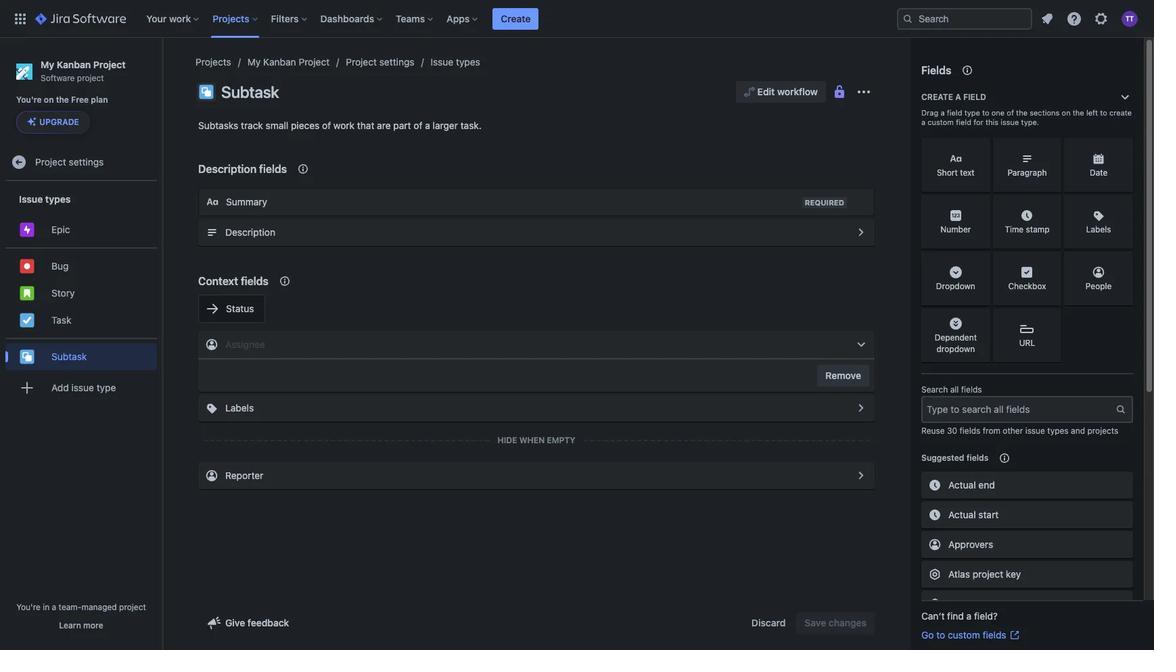 Task type: vqa. For each thing, say whether or not it's contained in the screenshot.
Back To Project LINK
no



Task type: locate. For each thing, give the bounding box(es) containing it.
plan
[[91, 95, 108, 105]]

work left that
[[333, 120, 355, 131]]

settings image
[[1093, 10, 1109, 27]]

0 horizontal spatial labels
[[225, 402, 254, 414]]

to right go
[[936, 630, 945, 641]]

banner containing your work
[[0, 0, 1154, 38]]

upgrade
[[39, 117, 79, 127]]

2 group from the top
[[5, 248, 157, 338]]

task
[[51, 314, 71, 326]]

1 horizontal spatial my
[[247, 56, 261, 68]]

appswitcher icon image
[[12, 10, 28, 27]]

issue inside drag a field type to one of the sections on the left to create a custom field for this issue type.
[[1001, 118, 1019, 126]]

1 horizontal spatial types
[[456, 56, 480, 68]]

issue
[[431, 56, 453, 68], [19, 193, 43, 205]]

1 open field configuration image from the top
[[853, 400, 869, 417]]

2 horizontal spatial the
[[1073, 108, 1084, 117]]

create up drag
[[921, 92, 953, 102]]

0 horizontal spatial settings
[[69, 156, 104, 168]]

open field configuration image inside reporter "button"
[[853, 468, 869, 484]]

status
[[1006, 599, 1033, 610]]

0 horizontal spatial kanban
[[57, 59, 91, 70]]

field left for
[[956, 118, 971, 126]]

you're left in
[[16, 603, 41, 613]]

upgrade button
[[17, 112, 89, 133]]

1 horizontal spatial kanban
[[263, 56, 296, 68]]

primary element
[[8, 0, 897, 38]]

0 vertical spatial issue
[[1001, 118, 1019, 126]]

issue right add
[[71, 382, 94, 394]]

task link
[[5, 307, 157, 334]]

search image
[[902, 13, 913, 24]]

description
[[198, 163, 256, 175], [225, 227, 275, 238]]

the up type.
[[1016, 108, 1028, 117]]

0 horizontal spatial issue
[[71, 382, 94, 394]]

1 vertical spatial labels
[[225, 402, 254, 414]]

project settings link down "dashboards" popup button
[[346, 54, 414, 70]]

projects for projects dropdown button
[[213, 13, 249, 24]]

0 horizontal spatial project settings link
[[5, 149, 157, 176]]

1 horizontal spatial create
[[921, 92, 953, 102]]

work inside popup button
[[169, 13, 191, 24]]

0 vertical spatial field
[[963, 92, 986, 102]]

field up for
[[963, 92, 986, 102]]

edit
[[757, 86, 775, 97]]

apps button
[[443, 8, 483, 29]]

text
[[960, 168, 975, 178]]

Type to search all fields text field
[[923, 398, 1115, 422]]

1 vertical spatial types
[[45, 193, 71, 205]]

0 vertical spatial settings
[[379, 56, 414, 68]]

issue right other
[[1025, 426, 1045, 436]]

0 vertical spatial atlas
[[948, 569, 970, 580]]

1 vertical spatial projects
[[195, 56, 231, 68]]

work right your
[[169, 13, 191, 24]]

on right 'sections' at right top
[[1062, 108, 1071, 117]]

0 horizontal spatial type
[[97, 382, 116, 394]]

you're for you're on the free plan
[[16, 95, 42, 105]]

discard
[[751, 618, 786, 629]]

projects inside projects dropdown button
[[213, 13, 249, 24]]

field for create
[[963, 92, 986, 102]]

my inside the my kanban project link
[[247, 56, 261, 68]]

types up epic
[[45, 193, 71, 205]]

0 vertical spatial issue types
[[431, 56, 480, 68]]

1 horizontal spatial settings
[[379, 56, 414, 68]]

on inside drag a field type to one of the sections on the left to create a custom field for this issue type.
[[1062, 108, 1071, 117]]

empty
[[547, 436, 575, 446]]

project
[[77, 73, 104, 83], [973, 569, 1003, 580], [973, 599, 1003, 610], [119, 603, 146, 613]]

one
[[991, 108, 1005, 117]]

labels down assignee
[[225, 402, 254, 414]]

hide
[[497, 436, 517, 446]]

actual for actual start
[[948, 509, 976, 521]]

project down filters dropdown button on the top left of page
[[299, 56, 330, 68]]

approvers button
[[921, 532, 1133, 559]]

field for drag
[[947, 108, 962, 117]]

custom down drag
[[928, 118, 954, 126]]

to
[[982, 108, 989, 117], [1100, 108, 1107, 117], [936, 630, 945, 641]]

fields left this link will be opened in a new tab image
[[983, 630, 1006, 641]]

issue types up epic
[[19, 193, 71, 205]]

2 open field configuration image from the top
[[853, 468, 869, 484]]

epic
[[51, 224, 70, 235]]

create right apps popup button
[[501, 13, 531, 24]]

1 horizontal spatial more information about the context fields image
[[295, 161, 311, 177]]

my right 'projects' link
[[247, 56, 261, 68]]

open field configuration image inside labels 'button'
[[853, 400, 869, 417]]

fields right all
[[961, 385, 982, 395]]

dashboards
[[320, 13, 374, 24]]

open field configuration image for labels
[[853, 400, 869, 417]]

actual left end
[[948, 480, 976, 491]]

types down apps popup button
[[456, 56, 480, 68]]

to right left
[[1100, 108, 1107, 117]]

1 vertical spatial settings
[[69, 156, 104, 168]]

reuse 30 fields from other issue types and projects
[[921, 426, 1118, 436]]

kanban for my kanban project
[[263, 56, 296, 68]]

0 horizontal spatial the
[[56, 95, 69, 105]]

project up plan
[[93, 59, 126, 70]]

atlas for atlas project status
[[948, 599, 970, 610]]

on
[[44, 95, 54, 105], [1062, 108, 1071, 117]]

project settings down upgrade
[[35, 156, 104, 168]]

more information about the context fields image right context fields
[[277, 273, 293, 290]]

custom down the can't find a field?
[[948, 630, 980, 641]]

atlas project key button
[[921, 561, 1133, 588]]

kanban for my kanban project software project
[[57, 59, 91, 70]]

1 group from the top
[[5, 182, 157, 410]]

more information about the context fields image
[[295, 161, 311, 177], [277, 273, 293, 290]]

0 vertical spatial projects
[[213, 13, 249, 24]]

on up upgrade button
[[44, 95, 54, 105]]

projects up 'projects' link
[[213, 13, 249, 24]]

0 vertical spatial on
[[44, 95, 54, 105]]

of right pieces
[[322, 120, 331, 131]]

more information about the context fields image for description fields
[[295, 161, 311, 177]]

1 vertical spatial field
[[947, 108, 962, 117]]

0 vertical spatial custom
[[928, 118, 954, 126]]

add issue type image
[[19, 380, 35, 397]]

Search field
[[897, 8, 1032, 29]]

a
[[955, 92, 961, 102], [941, 108, 945, 117], [921, 118, 925, 126], [425, 120, 430, 131], [52, 603, 56, 613], [966, 611, 972, 622]]

you're up upgrade button
[[16, 95, 42, 105]]

type up for
[[964, 108, 980, 117]]

0 horizontal spatial subtask
[[51, 351, 87, 363]]

0 horizontal spatial more information about the context fields image
[[277, 273, 293, 290]]

1 vertical spatial on
[[1062, 108, 1071, 117]]

2 horizontal spatial of
[[1007, 108, 1014, 117]]

1 vertical spatial more information about the context fields image
[[277, 273, 293, 290]]

my up software
[[41, 59, 54, 70]]

0 vertical spatial subtask
[[221, 83, 279, 101]]

group containing issue types
[[5, 182, 157, 410]]

0 vertical spatial type
[[964, 108, 980, 117]]

the left left
[[1073, 108, 1084, 117]]

team-
[[59, 603, 81, 613]]

issue types link
[[431, 54, 480, 70]]

0 horizontal spatial work
[[169, 13, 191, 24]]

of right one
[[1007, 108, 1014, 117]]

1 actual from the top
[[948, 480, 976, 491]]

project inside my kanban project software project
[[77, 73, 104, 83]]

1 vertical spatial work
[[333, 120, 355, 131]]

1 horizontal spatial the
[[1016, 108, 1028, 117]]

group
[[5, 182, 157, 410], [5, 248, 157, 338]]

actual inside button
[[948, 509, 976, 521]]

bug
[[51, 260, 69, 272]]

more information about the context fields image down pieces
[[295, 161, 311, 177]]

0 vertical spatial more information about the context fields image
[[295, 161, 311, 177]]

subtask group
[[5, 338, 157, 375]]

to up this
[[982, 108, 989, 117]]

create for create
[[501, 13, 531, 24]]

0 horizontal spatial issue
[[19, 193, 43, 205]]

1 horizontal spatial type
[[964, 108, 980, 117]]

2 vertical spatial issue
[[1025, 426, 1045, 436]]

my inside my kanban project software project
[[41, 59, 54, 70]]

learn
[[59, 621, 81, 631]]

for
[[973, 118, 983, 126]]

1 vertical spatial custom
[[948, 630, 980, 641]]

0 vertical spatial create
[[501, 13, 531, 24]]

1 horizontal spatial labels
[[1086, 225, 1111, 235]]

1 horizontal spatial issue types
[[431, 56, 480, 68]]

project settings link down upgrade
[[5, 149, 157, 176]]

atlas down approvers at bottom
[[948, 569, 970, 580]]

can't
[[921, 611, 945, 622]]

1 vertical spatial open field configuration image
[[853, 468, 869, 484]]

0 vertical spatial actual
[[948, 480, 976, 491]]

1 vertical spatial description
[[225, 227, 275, 238]]

type down the "subtask" link
[[97, 382, 116, 394]]

project settings
[[346, 56, 414, 68], [35, 156, 104, 168]]

and
[[1071, 426, 1085, 436]]

you're
[[16, 95, 42, 105], [16, 603, 41, 613]]

issue inside 'button'
[[71, 382, 94, 394]]

1 vertical spatial subtask
[[51, 351, 87, 363]]

0 horizontal spatial my
[[41, 59, 54, 70]]

suggested
[[921, 453, 964, 463]]

my
[[247, 56, 261, 68], [41, 59, 54, 70]]

subtasks track small pieces of work that are part of a larger task.
[[198, 120, 482, 131]]

description inside button
[[225, 227, 275, 238]]

0 vertical spatial description
[[198, 163, 256, 175]]

issue down primary element
[[431, 56, 453, 68]]

projects up the issue type icon
[[195, 56, 231, 68]]

settings down upgrade
[[69, 156, 104, 168]]

field down create a field
[[947, 108, 962, 117]]

my kanban project link
[[247, 54, 330, 70]]

0 vertical spatial open field configuration image
[[853, 400, 869, 417]]

issue types down primary element
[[431, 56, 480, 68]]

settings down teams
[[379, 56, 414, 68]]

1 horizontal spatial work
[[333, 120, 355, 131]]

project settings down "dashboards" popup button
[[346, 56, 414, 68]]

0 vertical spatial you're
[[16, 95, 42, 105]]

actual left start
[[948, 509, 976, 521]]

more information about the suggested fields image
[[997, 450, 1013, 467]]

from
[[983, 426, 1000, 436]]

create for create a field
[[921, 92, 953, 102]]

issue up epic link
[[19, 193, 43, 205]]

1 vertical spatial create
[[921, 92, 953, 102]]

the left free
[[56, 95, 69, 105]]

fields
[[259, 163, 287, 175], [241, 275, 269, 287], [961, 385, 982, 395], [960, 426, 980, 436], [966, 453, 989, 463], [983, 630, 1006, 641]]

you're on the free plan
[[16, 95, 108, 105]]

1 horizontal spatial issue
[[1001, 118, 1019, 126]]

type inside drag a field type to one of the sections on the left to create a custom field for this issue type.
[[964, 108, 980, 117]]

projects
[[1087, 426, 1118, 436]]

add issue type button
[[5, 375, 157, 402]]

create a field
[[921, 92, 986, 102]]

atlas for atlas project key
[[948, 569, 970, 580]]

type
[[964, 108, 980, 117], [97, 382, 116, 394]]

1 vertical spatial type
[[97, 382, 116, 394]]

1 vertical spatial issue
[[19, 193, 43, 205]]

types left 'and'
[[1047, 426, 1069, 436]]

learn more button
[[59, 621, 103, 632]]

1 horizontal spatial issue
[[431, 56, 453, 68]]

of right part
[[414, 120, 422, 131]]

actual inside button
[[948, 480, 976, 491]]

number
[[940, 225, 971, 235]]

kanban inside my kanban project software project
[[57, 59, 91, 70]]

project
[[299, 56, 330, 68], [346, 56, 377, 68], [93, 59, 126, 70], [35, 156, 66, 168]]

jira software image
[[35, 10, 126, 27], [35, 10, 126, 27]]

project left key
[[973, 569, 1003, 580]]

labels inside 'button'
[[225, 402, 254, 414]]

atlas up the can't find a field?
[[948, 599, 970, 610]]

1 you're from the top
[[16, 95, 42, 105]]

actual for actual end
[[948, 480, 976, 491]]

left
[[1086, 108, 1098, 117]]

kanban
[[263, 56, 296, 68], [57, 59, 91, 70]]

projects
[[213, 13, 249, 24], [195, 56, 231, 68]]

1 atlas from the top
[[948, 569, 970, 580]]

1 vertical spatial you're
[[16, 603, 41, 613]]

issue down one
[[1001, 118, 1019, 126]]

issue type icon image
[[198, 84, 214, 100]]

time
[[1005, 225, 1024, 235]]

kanban down filters
[[263, 56, 296, 68]]

0 vertical spatial project settings link
[[346, 54, 414, 70]]

date
[[1090, 168, 1108, 178]]

0 horizontal spatial issue types
[[19, 193, 71, 205]]

type inside 'button'
[[97, 382, 116, 394]]

2 actual from the top
[[948, 509, 976, 521]]

0 horizontal spatial to
[[936, 630, 945, 641]]

settings
[[379, 56, 414, 68], [69, 156, 104, 168]]

0 vertical spatial work
[[169, 13, 191, 24]]

labels up people
[[1086, 225, 1111, 235]]

a right in
[[52, 603, 56, 613]]

summary
[[226, 196, 267, 208]]

0 vertical spatial types
[[456, 56, 480, 68]]

1 vertical spatial issue
[[71, 382, 94, 394]]

atlas
[[948, 569, 970, 580], [948, 599, 970, 610]]

labels
[[1086, 225, 1111, 235], [225, 402, 254, 414]]

managed
[[81, 603, 117, 613]]

create inside "button"
[[501, 13, 531, 24]]

1 vertical spatial actual
[[948, 509, 976, 521]]

short
[[937, 168, 958, 178]]

actual end
[[948, 480, 995, 491]]

1 horizontal spatial project settings link
[[346, 54, 414, 70]]

1 horizontal spatial on
[[1062, 108, 1071, 117]]

0 vertical spatial labels
[[1086, 225, 1111, 235]]

description up summary
[[198, 163, 256, 175]]

1 vertical spatial atlas
[[948, 599, 970, 610]]

open field configuration image
[[853, 400, 869, 417], [853, 468, 869, 484]]

the
[[56, 95, 69, 105], [1016, 108, 1028, 117], [1073, 108, 1084, 117]]

banner
[[0, 0, 1154, 38]]

go to custom fields link
[[921, 629, 1020, 643]]

0 horizontal spatial create
[[501, 13, 531, 24]]

reporter
[[225, 470, 263, 482]]

workflow
[[777, 86, 818, 97]]

2 horizontal spatial types
[[1047, 426, 1069, 436]]

0 vertical spatial project settings
[[346, 56, 414, 68]]

kanban up software
[[57, 59, 91, 70]]

2 atlas from the top
[[948, 599, 970, 610]]

1 horizontal spatial project settings
[[346, 56, 414, 68]]

1 vertical spatial project settings
[[35, 156, 104, 168]]

fields up summary
[[259, 163, 287, 175]]

project up plan
[[77, 73, 104, 83]]

time stamp
[[1005, 225, 1050, 235]]

actual start button
[[921, 502, 1133, 529]]

context
[[198, 275, 238, 287]]

description button
[[198, 219, 875, 246]]

fields left more information about the suggested fields image
[[966, 453, 989, 463]]

story link
[[5, 280, 157, 307]]

description down summary
[[225, 227, 275, 238]]

0 horizontal spatial types
[[45, 193, 71, 205]]

subtask up add
[[51, 351, 87, 363]]

project down "dashboards" popup button
[[346, 56, 377, 68]]

assignee
[[225, 339, 265, 350]]

2 you're from the top
[[16, 603, 41, 613]]

subtask up track
[[221, 83, 279, 101]]



Task type: describe. For each thing, give the bounding box(es) containing it.
more information about the context fields image for context fields
[[277, 273, 293, 290]]

end
[[978, 480, 995, 491]]

1 horizontal spatial to
[[982, 108, 989, 117]]

description for description fields
[[198, 163, 256, 175]]

approvers
[[948, 539, 993, 551]]

sidebar navigation image
[[147, 54, 177, 81]]

hide when empty
[[497, 436, 575, 446]]

edit workflow
[[757, 86, 818, 97]]

fields right 30
[[960, 426, 980, 436]]

more information about the fields image
[[959, 62, 976, 78]]

my for my kanban project
[[247, 56, 261, 68]]

project down upgrade button
[[35, 156, 66, 168]]

search
[[921, 385, 948, 395]]

url
[[1019, 339, 1035, 349]]

my kanban project
[[247, 56, 330, 68]]

key
[[1006, 569, 1021, 580]]

dashboards button
[[316, 8, 388, 29]]

projects button
[[209, 8, 263, 29]]

fields up status
[[241, 275, 269, 287]]

your work
[[146, 13, 191, 24]]

this
[[985, 118, 998, 126]]

drag
[[921, 108, 938, 117]]

when
[[519, 436, 545, 446]]

part
[[393, 120, 411, 131]]

go to custom fields
[[921, 630, 1006, 641]]

close field configuration image
[[853, 337, 869, 353]]

description for description
[[225, 227, 275, 238]]

a left larger
[[425, 120, 430, 131]]

dependent
[[935, 333, 977, 343]]

a down drag
[[921, 118, 925, 126]]

2 horizontal spatial issue
[[1025, 426, 1045, 436]]

group containing bug
[[5, 248, 157, 338]]

2 horizontal spatial to
[[1100, 108, 1107, 117]]

your work button
[[142, 8, 204, 29]]

projects link
[[195, 54, 231, 70]]

add
[[51, 382, 69, 394]]

drag a field type to one of the sections on the left to create a custom field for this issue type.
[[921, 108, 1132, 126]]

project up field?
[[973, 599, 1003, 610]]

open field configuration image
[[853, 225, 869, 241]]

project right managed
[[119, 603, 146, 613]]

in
[[43, 603, 50, 613]]

dropdown
[[937, 344, 975, 354]]

30
[[947, 426, 957, 436]]

fields
[[921, 64, 951, 76]]

field?
[[974, 611, 998, 622]]

add issue type
[[51, 382, 116, 394]]

status
[[226, 303, 254, 315]]

your
[[146, 13, 167, 24]]

people
[[1086, 282, 1112, 292]]

labels button
[[198, 395, 875, 422]]

discard button
[[743, 613, 794, 635]]

atlas project status
[[948, 599, 1033, 610]]

reporter button
[[198, 463, 875, 490]]

give
[[225, 618, 245, 629]]

subtask link
[[5, 344, 157, 371]]

0 horizontal spatial project settings
[[35, 156, 104, 168]]

small
[[266, 120, 288, 131]]

bug link
[[5, 253, 157, 280]]

2 vertical spatial types
[[1047, 426, 1069, 436]]

actual end button
[[921, 472, 1133, 499]]

projects for 'projects' link
[[195, 56, 231, 68]]

give feedback
[[225, 618, 289, 629]]

my for my kanban project software project
[[41, 59, 54, 70]]

project inside my kanban project software project
[[93, 59, 126, 70]]

other
[[1003, 426, 1023, 436]]

filters button
[[267, 8, 312, 29]]

software
[[41, 73, 75, 83]]

stamp
[[1026, 225, 1050, 235]]

my kanban project software project
[[41, 59, 126, 83]]

search all fields
[[921, 385, 982, 395]]

a right drag
[[941, 108, 945, 117]]

actual start
[[948, 509, 999, 521]]

create button
[[493, 8, 539, 29]]

find
[[947, 611, 964, 622]]

that
[[357, 120, 374, 131]]

custom inside drag a field type to one of the sections on the left to create a custom field for this issue type.
[[928, 118, 954, 126]]

story
[[51, 287, 75, 299]]

you're for you're in a team-managed project
[[16, 603, 41, 613]]

track
[[241, 120, 263, 131]]

pieces
[[291, 120, 319, 131]]

edit workflow button
[[736, 81, 826, 103]]

sections
[[1030, 108, 1060, 117]]

0 horizontal spatial on
[[44, 95, 54, 105]]

create
[[1109, 108, 1132, 117]]

dropdown
[[936, 282, 975, 292]]

1 vertical spatial issue types
[[19, 193, 71, 205]]

description fields
[[198, 163, 287, 175]]

more options image
[[856, 84, 872, 100]]

of inside drag a field type to one of the sections on the left to create a custom field for this issue type.
[[1007, 108, 1014, 117]]

1 vertical spatial project settings link
[[5, 149, 157, 176]]

your profile and settings image
[[1122, 10, 1138, 27]]

remove button
[[817, 365, 869, 387]]

feedback
[[248, 618, 289, 629]]

free
[[71, 95, 89, 105]]

subtasks
[[198, 120, 238, 131]]

context fields
[[198, 275, 269, 287]]

start
[[978, 509, 999, 521]]

suggested fields
[[921, 453, 989, 463]]

apps
[[447, 13, 470, 24]]

type.
[[1021, 118, 1039, 126]]

more
[[83, 621, 103, 631]]

0 horizontal spatial of
[[322, 120, 331, 131]]

paragraph
[[1008, 168, 1047, 178]]

dependent dropdown
[[935, 333, 977, 354]]

0 vertical spatial issue
[[431, 56, 453, 68]]

go
[[921, 630, 934, 641]]

notifications image
[[1039, 10, 1055, 27]]

1 horizontal spatial subtask
[[221, 83, 279, 101]]

2 vertical spatial field
[[956, 118, 971, 126]]

atlas project status button
[[921, 591, 1133, 618]]

reuse
[[921, 426, 945, 436]]

teams
[[396, 13, 425, 24]]

atlas project key
[[948, 569, 1021, 580]]

custom inside go to custom fields link
[[948, 630, 980, 641]]

subtask inside group
[[51, 351, 87, 363]]

all
[[950, 385, 959, 395]]

1 horizontal spatial of
[[414, 120, 422, 131]]

help image
[[1066, 10, 1082, 27]]

open field configuration image for reporter
[[853, 468, 869, 484]]

this link will be opened in a new tab image
[[1009, 630, 1020, 641]]

a down more information about the fields image
[[955, 92, 961, 102]]

short text
[[937, 168, 975, 178]]

a right find
[[966, 611, 972, 622]]



